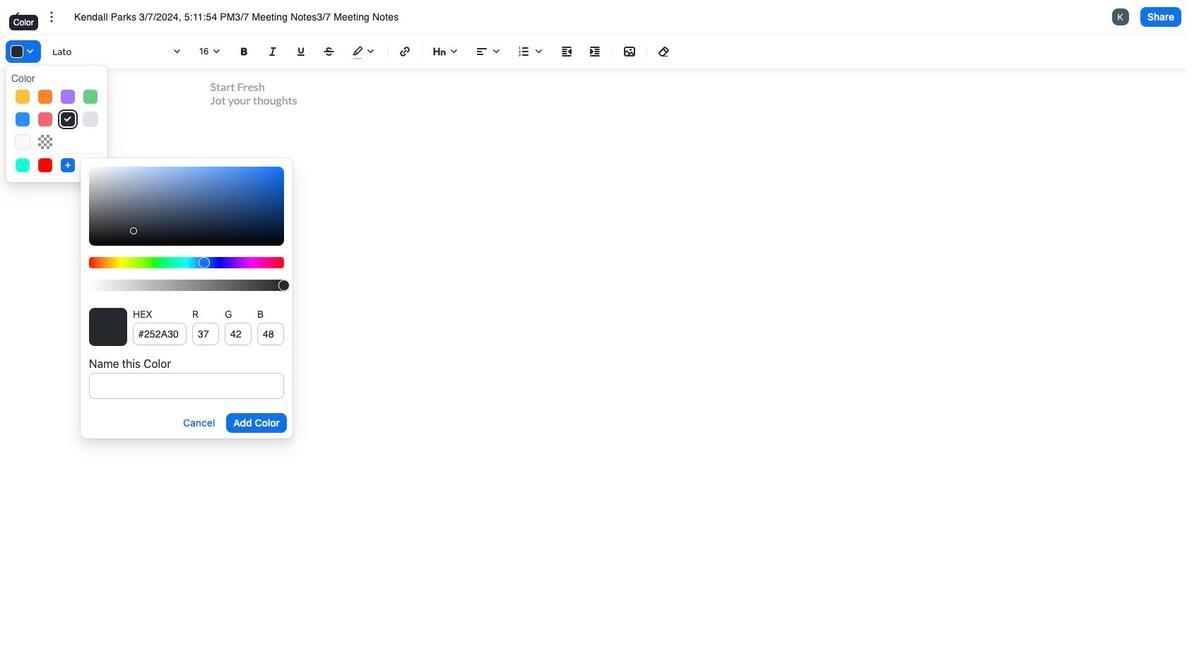 Task type: describe. For each thing, give the bounding box(es) containing it.
#00ffd9ff menu item
[[16, 158, 30, 172]]

purple menu item
[[61, 90, 75, 104]]

increase indent image
[[587, 43, 603, 60]]

clear menu item
[[38, 135, 52, 149]]

yellow menu item
[[16, 90, 30, 104]]

blue menu item
[[16, 112, 30, 126]]

black menu item
[[61, 112, 75, 126]]

more image
[[43, 8, 60, 25]]

decrease indent image
[[558, 43, 575, 60]]

bold image
[[236, 43, 253, 60]]

kendall parks image
[[1112, 8, 1129, 25]]

all notes image
[[8, 8, 25, 25]]



Task type: locate. For each thing, give the bounding box(es) containing it.
orange menu item
[[38, 90, 52, 104]]

None text field
[[74, 10, 425, 24], [133, 323, 187, 346], [89, 373, 284, 399], [74, 10, 425, 24], [133, 323, 187, 346], [89, 373, 284, 399]]

#ff0000 menu item
[[38, 158, 52, 172]]

clear style image
[[656, 43, 673, 60]]

red menu item
[[38, 112, 52, 126]]

None number field
[[192, 323, 219, 346], [225, 323, 252, 346], [257, 323, 284, 346], [192, 323, 219, 346], [225, 323, 252, 346], [257, 323, 284, 346]]

white menu item
[[16, 135, 30, 149]]

insert image image
[[621, 43, 638, 60]]

italic image
[[264, 43, 281, 60]]

underline image
[[293, 43, 310, 60]]

green menu item
[[83, 90, 98, 104]]

link image
[[396, 43, 413, 60]]

strikethrough image
[[321, 43, 338, 60]]

tooltip
[[8, 13, 39, 40]]

menu
[[6, 66, 107, 182]]

gray menu item
[[83, 112, 98, 126]]



Task type: vqa. For each thing, say whether or not it's contained in the screenshot.
Increase Indent icon
yes



